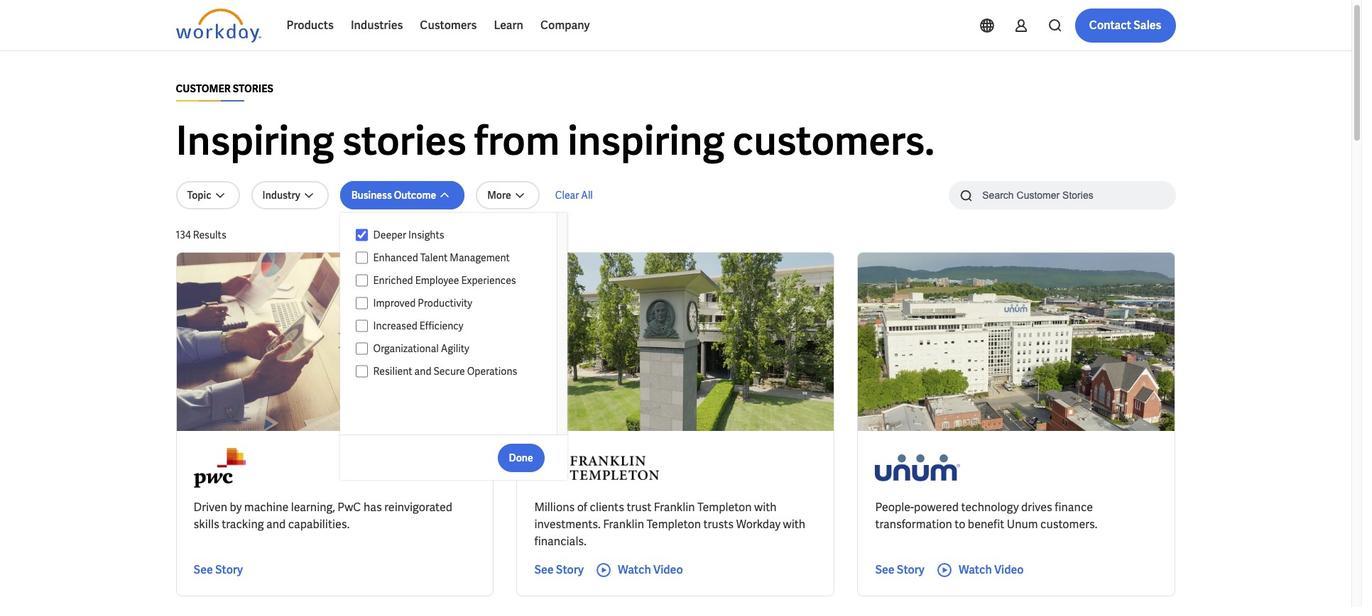 Task type: vqa. For each thing, say whether or not it's contained in the screenshot.
See Story associated with People-powered technology drives finance transformation to benefit Unum customers.
yes



Task type: locate. For each thing, give the bounding box(es) containing it.
0 horizontal spatial customers.
[[733, 115, 935, 167]]

finance
[[1055, 500, 1094, 515]]

drives
[[1022, 500, 1053, 515]]

business
[[352, 189, 392, 202]]

see story link down transformation
[[876, 562, 925, 579]]

with right workday
[[784, 517, 806, 532]]

improved
[[373, 297, 416, 310]]

2 see story link from the left
[[535, 562, 584, 579]]

with up workday
[[755, 500, 777, 515]]

see down skills
[[194, 563, 213, 578]]

increased efficiency
[[373, 320, 464, 333]]

stories
[[233, 82, 274, 95]]

deeper insights link
[[368, 227, 543, 244]]

and inside the "driven by machine learning, pwc has reinvigorated skills tracking and capabilities."
[[266, 517, 286, 532]]

see story link for millions of clients trust franklin templeton with investments. franklin templeton trusts workday with financials.
[[535, 562, 584, 579]]

see down transformation
[[876, 563, 895, 578]]

unum image
[[876, 448, 961, 488]]

see story link down skills
[[194, 562, 243, 579]]

1 vertical spatial customers.
[[1041, 517, 1098, 532]]

franklin templeton companies, llc image
[[535, 448, 660, 488]]

customers button
[[412, 9, 486, 43]]

learn button
[[486, 9, 532, 43]]

watch down millions of clients trust franklin templeton with investments. franklin templeton trusts workday with financials.
[[618, 563, 652, 578]]

1 horizontal spatial watch
[[959, 563, 993, 578]]

customers.
[[733, 115, 935, 167], [1041, 517, 1098, 532]]

1 horizontal spatial video
[[995, 563, 1024, 578]]

productivity
[[418, 297, 473, 310]]

clear
[[556, 189, 579, 202]]

sales
[[1134, 18, 1162, 33]]

business outcome button
[[340, 181, 465, 210]]

3 see story from the left
[[876, 563, 925, 578]]

0 horizontal spatial see story
[[194, 563, 243, 578]]

driven by machine learning, pwc has reinvigorated skills tracking and capabilities.
[[194, 500, 453, 532]]

see story
[[194, 563, 243, 578], [535, 563, 584, 578], [876, 563, 925, 578]]

1 horizontal spatial story
[[556, 563, 584, 578]]

more button
[[476, 181, 540, 210]]

0 horizontal spatial franklin
[[603, 517, 645, 532]]

enhanced talent management
[[373, 252, 510, 264]]

franklin
[[654, 500, 695, 515], [603, 517, 645, 532]]

1 horizontal spatial customers.
[[1041, 517, 1098, 532]]

video down millions of clients trust franklin templeton with investments. franklin templeton trusts workday with financials.
[[654, 563, 683, 578]]

enriched employee experiences link
[[368, 272, 543, 289]]

1 vertical spatial with
[[784, 517, 806, 532]]

1 horizontal spatial watch video link
[[937, 562, 1024, 579]]

3 see story link from the left
[[876, 562, 925, 579]]

1 video from the left
[[654, 563, 683, 578]]

story down financials.
[[556, 563, 584, 578]]

products button
[[278, 9, 342, 43]]

1 horizontal spatial see story
[[535, 563, 584, 578]]

increased efficiency link
[[368, 318, 543, 335]]

0 horizontal spatial video
[[654, 563, 683, 578]]

0 horizontal spatial see
[[194, 563, 213, 578]]

1 horizontal spatial see
[[535, 563, 554, 578]]

and down machine
[[266, 517, 286, 532]]

clear all button
[[551, 181, 598, 210]]

2 horizontal spatial see
[[876, 563, 895, 578]]

0 vertical spatial franklin
[[654, 500, 695, 515]]

1 watch video from the left
[[618, 563, 683, 578]]

topic
[[187, 189, 211, 202]]

2 see from the left
[[535, 563, 554, 578]]

see down financials.
[[535, 563, 554, 578]]

1 see from the left
[[194, 563, 213, 578]]

company button
[[532, 9, 599, 43]]

with
[[755, 500, 777, 515], [784, 517, 806, 532]]

inspiring
[[176, 115, 334, 167]]

see story for people-powered technology drives finance transformation to benefit unum customers.
[[876, 563, 925, 578]]

people-powered technology drives finance transformation to benefit unum customers.
[[876, 500, 1098, 532]]

2 story from the left
[[556, 563, 584, 578]]

watch video for franklin
[[618, 563, 683, 578]]

templeton up trusts on the bottom right of the page
[[698, 500, 752, 515]]

1 see story from the left
[[194, 563, 243, 578]]

story down tracking
[[215, 563, 243, 578]]

see story down financials.
[[535, 563, 584, 578]]

customers. inside people-powered technology drives finance transformation to benefit unum customers.
[[1041, 517, 1098, 532]]

2 watch video link from the left
[[937, 562, 1024, 579]]

pricewaterhousecoopers global licensing services corporation (pwc) image
[[194, 448, 246, 488]]

None checkbox
[[356, 229, 368, 242], [356, 274, 368, 287], [356, 297, 368, 310], [356, 320, 368, 333], [356, 365, 368, 378], [356, 229, 368, 242], [356, 274, 368, 287], [356, 297, 368, 310], [356, 320, 368, 333], [356, 365, 368, 378]]

templeton
[[698, 500, 752, 515], [647, 517, 701, 532]]

0 horizontal spatial watch video link
[[595, 562, 683, 579]]

industries button
[[342, 9, 412, 43]]

2 horizontal spatial see story
[[876, 563, 925, 578]]

134
[[176, 229, 191, 242]]

watch video link down millions of clients trust franklin templeton with investments. franklin templeton trusts workday with financials.
[[595, 562, 683, 579]]

resilient and secure operations link
[[368, 363, 543, 380]]

outcome
[[394, 189, 436, 202]]

organizational agility link
[[368, 340, 543, 357]]

2 horizontal spatial story
[[897, 563, 925, 578]]

industry button
[[251, 181, 329, 210]]

0 horizontal spatial and
[[266, 517, 286, 532]]

1 watch video link from the left
[[595, 562, 683, 579]]

watch video link down benefit
[[937, 562, 1024, 579]]

watch video down benefit
[[959, 563, 1024, 578]]

0 vertical spatial and
[[415, 365, 432, 378]]

1 watch from the left
[[618, 563, 652, 578]]

see story link down financials.
[[535, 562, 584, 579]]

video for franklin
[[654, 563, 683, 578]]

see for millions of clients trust franklin templeton with investments. franklin templeton trusts workday with financials.
[[535, 563, 554, 578]]

watch video link for unum
[[937, 562, 1024, 579]]

watch for unum
[[959, 563, 993, 578]]

watch down benefit
[[959, 563, 993, 578]]

stories
[[342, 115, 467, 167]]

3 story from the left
[[897, 563, 925, 578]]

watch
[[618, 563, 652, 578], [959, 563, 993, 578]]

2 watch video from the left
[[959, 563, 1024, 578]]

franklin right trust
[[654, 500, 695, 515]]

0 vertical spatial with
[[755, 500, 777, 515]]

customer stories
[[176, 82, 274, 95]]

and
[[415, 365, 432, 378], [266, 517, 286, 532]]

0 horizontal spatial with
[[755, 500, 777, 515]]

1 horizontal spatial with
[[784, 517, 806, 532]]

story down transformation
[[897, 563, 925, 578]]

1 vertical spatial and
[[266, 517, 286, 532]]

0 horizontal spatial see story link
[[194, 562, 243, 579]]

2 horizontal spatial see story link
[[876, 562, 925, 579]]

0 horizontal spatial watch video
[[618, 563, 683, 578]]

franklin down trust
[[603, 517, 645, 532]]

2 video from the left
[[995, 563, 1024, 578]]

and down the organizational agility
[[415, 365, 432, 378]]

0 vertical spatial customers.
[[733, 115, 935, 167]]

resilient
[[373, 365, 413, 378]]

capabilities.
[[288, 517, 350, 532]]

secure
[[434, 365, 465, 378]]

1 story from the left
[[215, 563, 243, 578]]

enhanced talent management link
[[368, 249, 543, 266]]

1 vertical spatial templeton
[[647, 517, 701, 532]]

templeton down trust
[[647, 517, 701, 532]]

watch video down millions of clients trust franklin templeton with investments. franklin templeton trusts workday with financials.
[[618, 563, 683, 578]]

video down unum
[[995, 563, 1024, 578]]

see story down transformation
[[876, 563, 925, 578]]

clients
[[590, 500, 625, 515]]

1 horizontal spatial see story link
[[535, 562, 584, 579]]

see
[[194, 563, 213, 578], [535, 563, 554, 578], [876, 563, 895, 578]]

millions of clients trust franklin templeton with investments. franklin templeton trusts workday with financials.
[[535, 500, 806, 549]]

3 see from the left
[[876, 563, 895, 578]]

more
[[488, 189, 511, 202]]

see story down skills
[[194, 563, 243, 578]]

watch video link
[[595, 562, 683, 579], [937, 562, 1024, 579]]

0 horizontal spatial story
[[215, 563, 243, 578]]

investments.
[[535, 517, 601, 532]]

None checkbox
[[356, 252, 368, 264], [356, 343, 368, 355], [356, 252, 368, 264], [356, 343, 368, 355]]

1 horizontal spatial watch video
[[959, 563, 1024, 578]]

0 horizontal spatial watch
[[618, 563, 652, 578]]

2 watch from the left
[[959, 563, 993, 578]]

2 see story from the left
[[535, 563, 584, 578]]

story
[[215, 563, 243, 578], [556, 563, 584, 578], [897, 563, 925, 578]]

1 horizontal spatial franklin
[[654, 500, 695, 515]]

done
[[509, 452, 533, 464]]



Task type: describe. For each thing, give the bounding box(es) containing it.
story for millions of clients trust franklin templeton with investments. franklin templeton trusts workday with financials.
[[556, 563, 584, 578]]

to
[[955, 517, 966, 532]]

done button
[[498, 444, 545, 472]]

watch video for unum
[[959, 563, 1024, 578]]

improved productivity link
[[368, 295, 543, 312]]

insights
[[409, 229, 445, 242]]

employee
[[415, 274, 459, 287]]

inspiring
[[568, 115, 725, 167]]

organizational
[[373, 343, 439, 355]]

experiences
[[462, 274, 516, 287]]

trusts
[[704, 517, 734, 532]]

contact sales link
[[1076, 9, 1176, 43]]

resilient and secure operations
[[373, 365, 518, 378]]

agility
[[441, 343, 470, 355]]

go to the homepage image
[[176, 9, 261, 43]]

tracking
[[222, 517, 264, 532]]

customers
[[420, 18, 477, 33]]

company
[[541, 18, 590, 33]]

story for people-powered technology drives finance transformation to benefit unum customers.
[[897, 563, 925, 578]]

1 vertical spatial franklin
[[603, 517, 645, 532]]

industry
[[263, 189, 300, 202]]

contact sales
[[1090, 18, 1162, 33]]

by
[[230, 500, 242, 515]]

trust
[[627, 500, 652, 515]]

improved productivity
[[373, 297, 473, 310]]

organizational agility
[[373, 343, 470, 355]]

millions
[[535, 500, 575, 515]]

watch video link for franklin
[[595, 562, 683, 579]]

management
[[450, 252, 510, 264]]

unum
[[1007, 517, 1039, 532]]

topic button
[[176, 181, 240, 210]]

skills
[[194, 517, 219, 532]]

from
[[475, 115, 560, 167]]

results
[[193, 229, 227, 242]]

business outcome
[[352, 189, 436, 202]]

benefit
[[968, 517, 1005, 532]]

efficiency
[[420, 320, 464, 333]]

clear all
[[556, 189, 593, 202]]

talent
[[421, 252, 448, 264]]

video for unum
[[995, 563, 1024, 578]]

transformation
[[876, 517, 953, 532]]

see story for millions of clients trust franklin templeton with investments. franklin templeton trusts workday with financials.
[[535, 563, 584, 578]]

people-
[[876, 500, 915, 515]]

financials.
[[535, 534, 587, 549]]

inspiring stories from inspiring customers.
[[176, 115, 935, 167]]

see for people-powered technology drives finance transformation to benefit unum customers.
[[876, 563, 895, 578]]

of
[[578, 500, 588, 515]]

technology
[[962, 500, 1020, 515]]

1 see story link from the left
[[194, 562, 243, 579]]

learn
[[494, 18, 524, 33]]

workday
[[737, 517, 781, 532]]

134 results
[[176, 229, 227, 242]]

reinvigorated
[[385, 500, 453, 515]]

enriched
[[373, 274, 413, 287]]

see story link for people-powered technology drives finance transformation to benefit unum customers.
[[876, 562, 925, 579]]

all
[[581, 189, 593, 202]]

machine
[[244, 500, 289, 515]]

operations
[[467, 365, 518, 378]]

customer
[[176, 82, 231, 95]]

enriched employee experiences
[[373, 274, 516, 287]]

products
[[287, 18, 334, 33]]

deeper insights
[[373, 229, 445, 242]]

driven
[[194, 500, 227, 515]]

pwc
[[338, 500, 361, 515]]

0 vertical spatial templeton
[[698, 500, 752, 515]]

increased
[[373, 320, 418, 333]]

enhanced
[[373, 252, 418, 264]]

contact
[[1090, 18, 1132, 33]]

Search Customer Stories text field
[[974, 183, 1149, 208]]

1 horizontal spatial and
[[415, 365, 432, 378]]

powered
[[915, 500, 959, 515]]

watch for franklin
[[618, 563, 652, 578]]

deeper
[[373, 229, 407, 242]]

has
[[364, 500, 382, 515]]

learning,
[[291, 500, 335, 515]]

industries
[[351, 18, 403, 33]]



